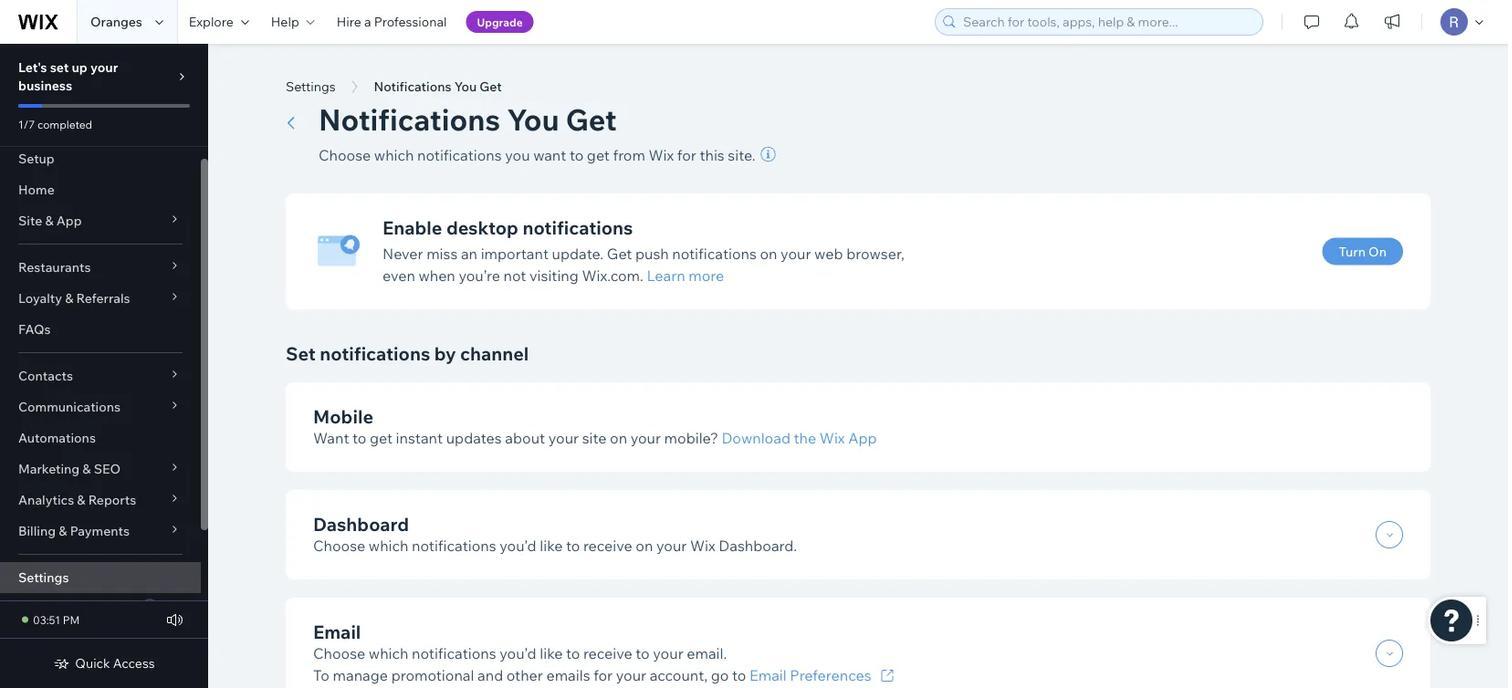 Task type: describe. For each thing, give the bounding box(es) containing it.
03:51
[[33, 613, 60, 627]]

your left the account,
[[616, 667, 647, 685]]

receive for email
[[584, 645, 633, 663]]

professional
[[374, 14, 447, 30]]

email for email preferences
[[750, 667, 787, 685]]

0 vertical spatial get
[[587, 146, 610, 164]]

even
[[383, 267, 415, 285]]

app inside dropdown button
[[56, 213, 82, 229]]

to
[[313, 667, 330, 685]]

set
[[50, 59, 69, 75]]

to inside dashboard choose which notifications you'd like to receive on your wix dashboard.
[[566, 537, 580, 555]]

notifications you get inside button
[[374, 79, 502, 95]]

your inside never miss an important update. get push notifications on your web browser, even when you're not visiting wix.com.
[[781, 245, 811, 263]]

set
[[286, 342, 316, 365]]

1 vertical spatial get
[[566, 101, 617, 138]]

automations
[[18, 430, 96, 446]]

important
[[481, 245, 549, 263]]

by
[[435, 342, 456, 365]]

enable desktop notifications
[[383, 216, 633, 239]]

loyalty & referrals
[[18, 290, 130, 306]]

you'd for dashboard
[[500, 537, 537, 555]]

the
[[794, 429, 817, 448]]

your inside let's set up your business
[[90, 59, 118, 75]]

emails
[[547, 667, 591, 685]]

03:51 pm
[[33, 613, 80, 627]]

1 horizontal spatial for
[[678, 146, 697, 164]]

not
[[504, 267, 526, 285]]

quick
[[75, 656, 110, 672]]

app inside mobile want to get instant updates about your site on your mobile? download the wix app
[[849, 429, 877, 448]]

choose which notifications you want to get from wix for this site.
[[319, 146, 756, 164]]

help button
[[260, 0, 326, 44]]

analytics & reports button
[[0, 485, 201, 516]]

notifications inside never miss an important update. get push notifications on your web browser, even when you're not visiting wix.com.
[[673, 245, 757, 263]]

learn more
[[647, 267, 725, 285]]

communications button
[[0, 392, 201, 423]]

payments
[[70, 523, 130, 539]]

on
[[1369, 243, 1387, 259]]

home link
[[0, 174, 201, 206]]

upgrade
[[477, 15, 523, 29]]

settings button
[[277, 73, 345, 100]]

0 vertical spatial which
[[374, 146, 414, 164]]

instant
[[396, 429, 443, 448]]

never miss an important update. get push notifications on your web browser, even when you're not visiting wix.com.
[[383, 245, 905, 285]]

1 vertical spatial notifications
[[319, 101, 500, 138]]

when
[[419, 267, 456, 285]]

1 vertical spatial you
[[507, 101, 560, 138]]

this
[[700, 146, 725, 164]]

site
[[582, 429, 607, 448]]

up
[[72, 59, 88, 75]]

marketing & seo button
[[0, 454, 201, 485]]

you inside button
[[455, 79, 477, 95]]

mobile want to get instant updates about your site on your mobile? download the wix app
[[313, 405, 877, 448]]

site & app
[[18, 213, 82, 229]]

let's
[[18, 59, 47, 75]]

channel
[[460, 342, 529, 365]]

push
[[636, 245, 669, 263]]

upgrade button
[[466, 11, 534, 33]]

notifications inside email choose which notifications you'd like to receive to your email.
[[412, 645, 497, 663]]

site & app button
[[0, 206, 201, 237]]

marketing
[[18, 461, 80, 477]]

get inside button
[[480, 79, 502, 95]]

promotional
[[392, 667, 474, 685]]

marketing & seo
[[18, 461, 121, 477]]

home
[[18, 182, 55, 198]]

business
[[18, 78, 72, 94]]

to manage promotional and other emails for your account, go to
[[313, 667, 750, 685]]

wix inside dashboard choose which notifications you'd like to receive on your wix dashboard.
[[690, 537, 716, 555]]

1/7
[[18, 117, 35, 131]]

from
[[613, 146, 646, 164]]

other
[[507, 667, 543, 685]]

about
[[505, 429, 545, 448]]

on inside mobile want to get instant updates about your site on your mobile? download the wix app
[[610, 429, 628, 448]]

mobile?
[[665, 429, 719, 448]]

contacts button
[[0, 361, 201, 392]]

email for email choose which notifications you'd like to receive to your email.
[[313, 621, 361, 643]]

explore
[[189, 14, 234, 30]]

get inside mobile want to get instant updates about your site on your mobile? download the wix app
[[370, 429, 393, 448]]

your inside email choose which notifications you'd like to receive to your email.
[[653, 645, 684, 663]]

quick access
[[75, 656, 155, 672]]

let's set up your business
[[18, 59, 118, 94]]

turn
[[1340, 243, 1366, 259]]

browser,
[[847, 245, 905, 263]]

billing & payments
[[18, 523, 130, 539]]

loyalty
[[18, 290, 62, 306]]

0 horizontal spatial wix
[[649, 146, 674, 164]]

receive for dashboard
[[584, 537, 633, 555]]

learn
[[647, 267, 686, 285]]

setup
[[18, 151, 55, 167]]

go
[[711, 667, 729, 685]]

you
[[505, 146, 530, 164]]

automations link
[[0, 423, 201, 454]]

choose for email
[[313, 645, 366, 663]]

setup link
[[0, 143, 201, 174]]

settings for settings button
[[286, 79, 336, 95]]

billing
[[18, 523, 56, 539]]

& for site
[[45, 213, 54, 229]]



Task type: vqa. For each thing, say whether or not it's contained in the screenshot.
Notifications You Get inside the button
yes



Task type: locate. For each thing, give the bounding box(es) containing it.
& right billing
[[59, 523, 67, 539]]

1 vertical spatial receive
[[584, 645, 633, 663]]

get up the 'wix.com.'
[[607, 245, 632, 263]]

choose up to
[[313, 645, 366, 663]]

your left mobile?
[[631, 429, 661, 448]]

notifications
[[374, 79, 452, 95], [319, 101, 500, 138]]

help
[[271, 14, 299, 30]]

like
[[540, 537, 563, 555], [540, 645, 563, 663]]

1 horizontal spatial you
[[507, 101, 560, 138]]

like inside email choose which notifications you'd like to receive to your email.
[[540, 645, 563, 663]]

web
[[815, 245, 844, 263]]

app right the
[[849, 429, 877, 448]]

analytics & reports
[[18, 492, 136, 508]]

preferences
[[790, 667, 872, 685]]

access
[[113, 656, 155, 672]]

notifications you get down professional
[[374, 79, 502, 95]]

receive
[[584, 537, 633, 555], [584, 645, 633, 663]]

quick access button
[[53, 656, 155, 672]]

1 vertical spatial get
[[370, 429, 393, 448]]

2 you'd from the top
[[500, 645, 537, 663]]

learn more link
[[647, 265, 725, 287]]

1 horizontal spatial app
[[849, 429, 877, 448]]

which
[[374, 146, 414, 164], [369, 537, 409, 555], [369, 645, 409, 663]]

wix inside mobile want to get instant updates about your site on your mobile? download the wix app
[[820, 429, 845, 448]]

1 vertical spatial email
[[750, 667, 787, 685]]

0 vertical spatial on
[[760, 245, 778, 263]]

get left from
[[587, 146, 610, 164]]

completed
[[37, 117, 92, 131]]

0 vertical spatial like
[[540, 537, 563, 555]]

set notifications by channel
[[286, 342, 529, 365]]

email up to
[[313, 621, 361, 643]]

2 horizontal spatial on
[[760, 245, 778, 263]]

email
[[313, 621, 361, 643], [750, 667, 787, 685]]

like inside dashboard choose which notifications you'd like to receive on your wix dashboard.
[[540, 537, 563, 555]]

1 vertical spatial app
[[849, 429, 877, 448]]

visiting
[[530, 267, 579, 285]]

2 vertical spatial choose
[[313, 645, 366, 663]]

turn on
[[1340, 243, 1387, 259]]

& left seo
[[82, 461, 91, 477]]

0 vertical spatial notifications you get
[[374, 79, 502, 95]]

0 vertical spatial notifications
[[374, 79, 452, 95]]

you'd inside email choose which notifications you'd like to receive to your email.
[[500, 645, 537, 663]]

faqs link
[[0, 314, 201, 345]]

download the wix app button
[[722, 427, 877, 449]]

& inside 'popup button'
[[59, 523, 67, 539]]

which inside dashboard choose which notifications you'd like to receive on your wix dashboard.
[[369, 537, 409, 555]]

choose inside dashboard choose which notifications you'd like to receive on your wix dashboard.
[[313, 537, 366, 555]]

dashboard choose which notifications you'd like to receive on your wix dashboard.
[[313, 513, 798, 555]]

0 horizontal spatial settings
[[18, 570, 69, 586]]

notifications you get
[[374, 79, 502, 95], [319, 101, 617, 138]]

1 vertical spatial notifications you get
[[319, 101, 617, 138]]

1 like from the top
[[540, 537, 563, 555]]

settings inside sidebar element
[[18, 570, 69, 586]]

0 vertical spatial settings
[[286, 79, 336, 95]]

faqs
[[18, 322, 51, 337]]

pm
[[63, 613, 80, 627]]

get left "instant"
[[370, 429, 393, 448]]

your left web
[[781, 245, 811, 263]]

which up the manage
[[369, 645, 409, 663]]

2 vertical spatial wix
[[690, 537, 716, 555]]

to inside mobile want to get instant updates about your site on your mobile? download the wix app
[[353, 429, 367, 448]]

you up choose which notifications you want to get from wix for this site.
[[507, 101, 560, 138]]

app right site
[[56, 213, 82, 229]]

notifications down professional
[[374, 79, 452, 95]]

you down "upgrade" button
[[455, 79, 477, 95]]

which inside email choose which notifications you'd like to receive to your email.
[[369, 645, 409, 663]]

site.
[[728, 146, 756, 164]]

you'd for email
[[500, 645, 537, 663]]

dashboard
[[313, 513, 409, 536]]

email preferences link
[[750, 665, 899, 687]]

get inside never miss an important update. get push notifications on your web browser, even when you're not visiting wix.com.
[[607, 245, 632, 263]]

get
[[480, 79, 502, 95], [566, 101, 617, 138], [607, 245, 632, 263]]

for right emails
[[594, 667, 613, 685]]

contacts
[[18, 368, 73, 384]]

your left 'dashboard.'
[[657, 537, 687, 555]]

enable
[[383, 216, 442, 239]]

email right go
[[750, 667, 787, 685]]

& for analytics
[[77, 492, 85, 508]]

receive inside email choose which notifications you'd like to receive to your email.
[[584, 645, 633, 663]]

0 horizontal spatial app
[[56, 213, 82, 229]]

turn on button
[[1323, 238, 1404, 265]]

which for dashboard
[[369, 537, 409, 555]]

wix right the
[[820, 429, 845, 448]]

want
[[534, 146, 567, 164]]

hire a professional link
[[326, 0, 458, 44]]

choose inside email choose which notifications you'd like to receive to your email.
[[313, 645, 366, 663]]

0 horizontal spatial email
[[313, 621, 361, 643]]

on inside dashboard choose which notifications you'd like to receive on your wix dashboard.
[[636, 537, 653, 555]]

0 vertical spatial you'd
[[500, 537, 537, 555]]

hire
[[337, 14, 361, 30]]

1 vertical spatial like
[[540, 645, 563, 663]]

which down dashboard
[[369, 537, 409, 555]]

& for loyalty
[[65, 290, 73, 306]]

wix right from
[[649, 146, 674, 164]]

2 like from the top
[[540, 645, 563, 663]]

1 vertical spatial for
[[594, 667, 613, 685]]

for left the this
[[678, 146, 697, 164]]

receive inside dashboard choose which notifications you'd like to receive on your wix dashboard.
[[584, 537, 633, 555]]

sidebar element
[[0, 44, 208, 689]]

billing & payments button
[[0, 516, 201, 547]]

an
[[461, 245, 478, 263]]

referrals
[[76, 290, 130, 306]]

1 receive from the top
[[584, 537, 633, 555]]

choose down dashboard
[[313, 537, 366, 555]]

never
[[383, 245, 423, 263]]

0 vertical spatial wix
[[649, 146, 674, 164]]

which for email
[[369, 645, 409, 663]]

restaurants button
[[0, 252, 201, 283]]

settings down the help button
[[286, 79, 336, 95]]

2 horizontal spatial wix
[[820, 429, 845, 448]]

& right "loyalty"
[[65, 290, 73, 306]]

1 vertical spatial you'd
[[500, 645, 537, 663]]

notifications you get down the notifications you get button
[[319, 101, 617, 138]]

settings for settings link
[[18, 570, 69, 586]]

2 receive from the top
[[584, 645, 633, 663]]

reports
[[88, 492, 136, 508]]

settings up '03:51'
[[18, 570, 69, 586]]

your inside dashboard choose which notifications you'd like to receive on your wix dashboard.
[[657, 537, 687, 555]]

settings inside button
[[286, 79, 336, 95]]

notifications down the notifications you get button
[[319, 101, 500, 138]]

1 vertical spatial settings
[[18, 570, 69, 586]]

0 vertical spatial choose
[[319, 146, 371, 164]]

get down upgrade
[[480, 79, 502, 95]]

you'd
[[500, 537, 537, 555], [500, 645, 537, 663]]

wix
[[649, 146, 674, 164], [820, 429, 845, 448], [690, 537, 716, 555]]

account,
[[650, 667, 708, 685]]

get up from
[[566, 101, 617, 138]]

& for marketing
[[82, 461, 91, 477]]

2 vertical spatial which
[[369, 645, 409, 663]]

notifications
[[418, 146, 502, 164], [523, 216, 633, 239], [673, 245, 757, 263], [320, 342, 430, 365], [412, 537, 497, 555], [412, 645, 497, 663]]

1 vertical spatial which
[[369, 537, 409, 555]]

enable desktop notifications image
[[313, 227, 363, 276]]

0 vertical spatial receive
[[584, 537, 633, 555]]

on
[[760, 245, 778, 263], [610, 429, 628, 448], [636, 537, 653, 555]]

miss
[[427, 245, 458, 263]]

want
[[313, 429, 349, 448]]

for
[[678, 146, 697, 164], [594, 667, 613, 685]]

wix left 'dashboard.'
[[690, 537, 716, 555]]

dashboard.
[[719, 537, 798, 555]]

your right up
[[90, 59, 118, 75]]

2 vertical spatial get
[[607, 245, 632, 263]]

email choose which notifications you'd like to receive to your email.
[[313, 621, 727, 663]]

1 horizontal spatial email
[[750, 667, 787, 685]]

you're
[[459, 267, 500, 285]]

settings
[[286, 79, 336, 95], [18, 570, 69, 586]]

on for dashboard
[[636, 537, 653, 555]]

& for billing
[[59, 523, 67, 539]]

download
[[722, 429, 791, 448]]

1 vertical spatial wix
[[820, 429, 845, 448]]

manage
[[333, 667, 388, 685]]

your left site
[[549, 429, 579, 448]]

a
[[364, 14, 371, 30]]

on inside never miss an important update. get push notifications on your web browser, even when you're not visiting wix.com.
[[760, 245, 778, 263]]

notifications you get button
[[365, 73, 511, 100]]

0 vertical spatial get
[[480, 79, 502, 95]]

oranges
[[90, 14, 142, 30]]

on for never
[[760, 245, 778, 263]]

0 vertical spatial for
[[678, 146, 697, 164]]

notifications inside dashboard choose which notifications you'd like to receive on your wix dashboard.
[[412, 537, 497, 555]]

0 vertical spatial email
[[313, 621, 361, 643]]

email inside email choose which notifications you'd like to receive to your email.
[[313, 621, 361, 643]]

mobile
[[313, 405, 374, 428]]

1 vertical spatial choose
[[313, 537, 366, 555]]

0 vertical spatial you
[[455, 79, 477, 95]]

you'd inside dashboard choose which notifications you'd like to receive on your wix dashboard.
[[500, 537, 537, 555]]

choose down settings button
[[319, 146, 371, 164]]

analytics
[[18, 492, 74, 508]]

& right site
[[45, 213, 54, 229]]

update.
[[552, 245, 604, 263]]

wix.com.
[[582, 267, 644, 285]]

0 horizontal spatial get
[[370, 429, 393, 448]]

your up the account,
[[653, 645, 684, 663]]

1 you'd from the top
[[500, 537, 537, 555]]

communications
[[18, 399, 121, 415]]

like for email
[[540, 645, 563, 663]]

1 vertical spatial on
[[610, 429, 628, 448]]

Search for tools, apps, help & more... field
[[958, 9, 1258, 35]]

1 horizontal spatial settings
[[286, 79, 336, 95]]

choose for dashboard
[[313, 537, 366, 555]]

2 vertical spatial on
[[636, 537, 653, 555]]

0 horizontal spatial you
[[455, 79, 477, 95]]

1 horizontal spatial wix
[[690, 537, 716, 555]]

email preferences
[[750, 667, 872, 685]]

0 vertical spatial app
[[56, 213, 82, 229]]

desktop
[[447, 216, 519, 239]]

which up 'enable'
[[374, 146, 414, 164]]

like for dashboard
[[540, 537, 563, 555]]

your
[[90, 59, 118, 75], [781, 245, 811, 263], [549, 429, 579, 448], [631, 429, 661, 448], [657, 537, 687, 555], [653, 645, 684, 663], [616, 667, 647, 685]]

0 horizontal spatial for
[[594, 667, 613, 685]]

email.
[[687, 645, 727, 663]]

1 horizontal spatial get
[[587, 146, 610, 164]]

0 horizontal spatial on
[[610, 429, 628, 448]]

and
[[478, 667, 503, 685]]

& left 'reports'
[[77, 492, 85, 508]]

1 horizontal spatial on
[[636, 537, 653, 555]]

get
[[587, 146, 610, 164], [370, 429, 393, 448]]

notifications inside button
[[374, 79, 452, 95]]



